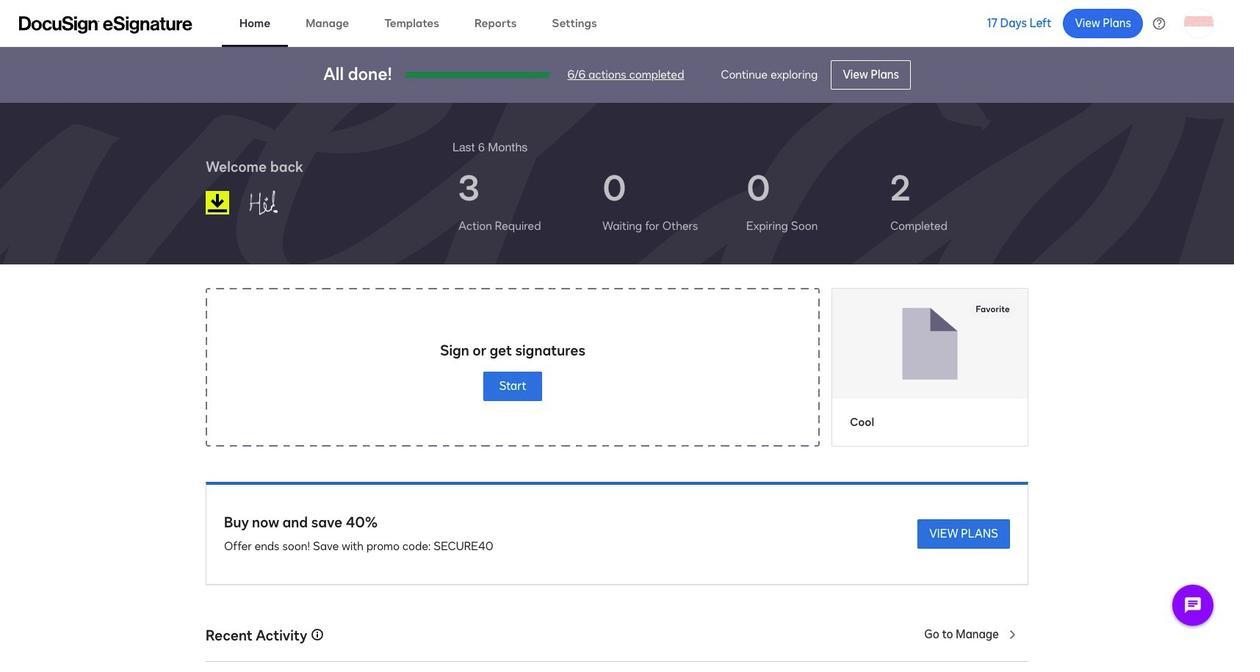 Task type: locate. For each thing, give the bounding box(es) containing it.
heading
[[453, 138, 528, 156]]

list
[[453, 156, 1028, 247]]

generic name image
[[242, 184, 318, 222]]



Task type: describe. For each thing, give the bounding box(es) containing it.
your uploaded profile image image
[[1184, 8, 1214, 38]]

docusign esignature image
[[19, 16, 192, 33]]

use cool image
[[832, 289, 1028, 399]]

docusignlogo image
[[206, 191, 229, 214]]



Task type: vqa. For each thing, say whether or not it's contained in the screenshot.
Docusign Esignature Image on the left top of the page
yes



